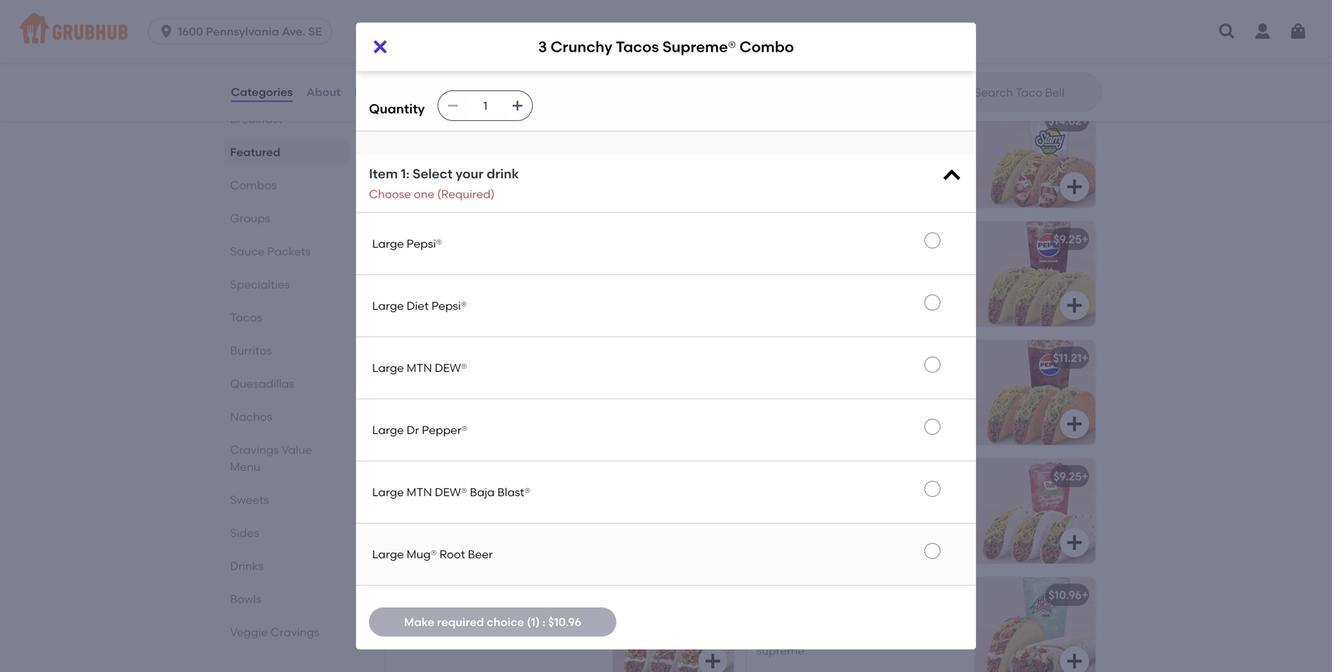 Task type: locate. For each thing, give the bounding box(es) containing it.
0 vertical spatial includes
[[395, 18, 441, 32]]

1 vertical spatial taco.
[[804, 170, 832, 183]]

large
[[823, 18, 851, 32], [445, 50, 474, 63], [395, 51, 423, 65], [471, 137, 500, 151], [471, 256, 500, 269], [833, 256, 861, 269], [471, 374, 500, 388], [833, 612, 861, 625], [431, 628, 459, 642]]

and inside 'includes three nacho cheese doritos® locos tacos supreme® and a large drink.'
[[570, 509, 592, 523]]

cravings value menu
[[230, 443, 312, 474]]

0 vertical spatial drink.
[[474, 51, 504, 65]]

1 vertical spatial $9.25 +
[[1054, 470, 1089, 484]]

0 vertical spatial 3 crunchy tacos supreme® combo
[[538, 38, 794, 56]]

3 crunchy tacos supreme® combo image
[[613, 341, 734, 445]]

quantity
[[369, 101, 425, 117]]

served
[[757, 18, 794, 32], [369, 50, 407, 63], [395, 137, 433, 151], [757, 137, 794, 151], [395, 256, 433, 269], [757, 256, 794, 269], [395, 374, 433, 388], [757, 493, 794, 507], [757, 612, 794, 625]]

tacos.
[[540, 50, 574, 63], [757, 272, 790, 286], [395, 391, 428, 404], [924, 493, 958, 507]]

+ for served with a drink and 3 beef tacos.
[[1082, 470, 1089, 484]]

crunchy inside served with large drink, chicken quesadilla, regular crunchy taco.
[[861, 35, 905, 48]]

0 vertical spatial locos
[[815, 351, 848, 365]]

nachos down reviews
[[395, 114, 438, 128]]

3 crunchy tacos supreme® combo
[[538, 38, 794, 56], [395, 351, 589, 365]]

1 vertical spatial regular
[[902, 153, 942, 167]]

0 horizontal spatial nachos
[[230, 410, 272, 424]]

three down 3 doritos® locos tacos combo
[[805, 374, 834, 388]]

one down select
[[414, 188, 435, 201]]

2 vertical spatial drink.
[[440, 526, 470, 539]]

crunchy down crunchwrap supreme® combo
[[437, 272, 481, 286]]

crunchy
[[395, 35, 441, 48], [551, 38, 613, 56], [404, 351, 451, 365]]

3 crunchy tacos combo image
[[975, 222, 1096, 327]]

locos down 'large mtn dew® baja blast®'
[[442, 509, 475, 523]]

taco. down chicken
[[908, 35, 936, 48]]

0 vertical spatial $9.25
[[1054, 233, 1082, 246]]

1 vertical spatial served with a large drink and 3 tacos.
[[395, 374, 563, 404]]

nacho up beer
[[475, 493, 512, 507]]

large pepsi® button
[[356, 213, 976, 275]]

drink
[[476, 50, 504, 63], [502, 137, 530, 151], [487, 166, 519, 182], [502, 256, 530, 269], [864, 256, 891, 269], [502, 374, 530, 388], [833, 493, 860, 507], [462, 628, 489, 642]]

1 vertical spatial three
[[443, 493, 472, 507]]

about
[[307, 85, 341, 99]]

includes for includes three nacho cheese doritos® locos tacos and a large drink.
[[757, 374, 802, 388]]

1 vertical spatial $10.96
[[548, 616, 582, 629]]

nacho inside 'includes three nacho cheese doritos® locos tacos supreme® and a large drink.'
[[475, 493, 512, 507]]

cheese down 3 doritos® locos tacos combo
[[876, 374, 918, 388]]

1 vertical spatial supreme.
[[757, 644, 808, 658]]

mtn down large diet pepsi®
[[407, 361, 432, 375]]

0 horizontal spatial supreme.
[[470, 153, 521, 167]]

3 soft tacos combo image
[[975, 459, 1096, 564]]

svg image
[[1218, 22, 1237, 41], [371, 37, 390, 57], [703, 59, 723, 78], [511, 99, 524, 112], [1065, 177, 1085, 197], [1065, 296, 1085, 315], [1065, 415, 1085, 434], [1065, 534, 1085, 553], [703, 652, 723, 672]]

and inside "served with a large drink and 3 beef tacos."
[[894, 256, 916, 269]]

1 horizontal spatial regular
[[819, 35, 859, 48]]

dew® up pepper®
[[435, 361, 467, 375]]

locos inside 'includes three nacho cheese doritos® locos tacos supreme® and a large drink.'
[[442, 509, 475, 523]]

mtn down large dr pepper®
[[407, 486, 432, 499]]

pepsi® down the choose
[[407, 237, 442, 251]]

1 horizontal spatial drink.
[[474, 51, 504, 65]]

served with a drink, 2 chicken chalupa supremes, and a regular crunchy taco.
[[757, 137, 942, 183]]

3 + from the top
[[1082, 351, 1089, 365]]

0 vertical spatial $10.96
[[1049, 589, 1082, 603]]

one
[[443, 18, 464, 32], [414, 188, 435, 201]]

0 vertical spatial $9.25 +
[[1054, 233, 1089, 246]]

with inside three soft taco supremes served with a large drink
[[395, 628, 418, 642]]

includes inside includes three nacho cheese doritos® locos tacos and a large drink.
[[757, 374, 802, 388]]

1 vertical spatial nachos
[[230, 410, 272, 424]]

$11.21 +
[[1053, 351, 1089, 365]]

1 vertical spatial includes
[[757, 374, 802, 388]]

supreme. inside served with a large drink and a crunchy taco supreme.
[[470, 153, 521, 167]]

one up fountain
[[443, 18, 464, 32]]

tacos inside includes one mexican pizza, two crunchy tacos supreme®, and a large fountain drink.
[[444, 35, 476, 48]]

mtn
[[407, 361, 432, 375], [407, 486, 432, 499]]

cheese right baja
[[514, 493, 556, 507]]

supremes,
[[807, 153, 865, 167]]

supreme. down the bellgrande®
[[470, 153, 521, 167]]

dew® for large mtn dew® baja blast®
[[435, 486, 467, 499]]

large for large dr pepper®
[[372, 423, 404, 437]]

1 vertical spatial one
[[414, 188, 435, 201]]

served inside served with a large drink and a crunchy taco supreme.
[[395, 137, 433, 151]]

0 vertical spatial nachos
[[395, 114, 438, 128]]

2 mtn from the top
[[407, 486, 432, 499]]

0 horizontal spatial taco.
[[484, 272, 512, 286]]

dew® left baja
[[435, 486, 467, 499]]

doritos® inside includes three nacho cheese doritos® locos tacos and a large drink.
[[757, 391, 802, 404]]

served inside served with a drink, 2 chicken chalupa supremes, and a regular crunchy taco.
[[757, 137, 794, 151]]

large
[[372, 237, 404, 251], [372, 299, 404, 313], [372, 361, 404, 375], [909, 391, 940, 404], [372, 423, 404, 437], [372, 486, 404, 499], [405, 526, 437, 539], [372, 548, 404, 562]]

burrito supreme® combo image
[[975, 578, 1096, 673]]

0 horizontal spatial cheese
[[514, 493, 556, 507]]

taco
[[442, 153, 467, 167], [918, 628, 944, 642]]

crunchwrap supreme® combo
[[395, 233, 566, 246]]

cravings up menu
[[230, 443, 279, 457]]

se
[[308, 25, 322, 38]]

0 horizontal spatial regular
[[395, 272, 434, 286]]

+ for served with a large drink and 3 beef tacos.
[[1082, 233, 1089, 246]]

your
[[456, 166, 484, 182]]

large for large mtn dew®
[[372, 361, 404, 375]]

svg image for mexican pizza combo image
[[703, 59, 723, 78]]

mtn for large mtn dew®
[[407, 361, 432, 375]]

includes up fountain
[[395, 18, 441, 32]]

three up root
[[443, 493, 472, 507]]

large for large mug® root beer
[[372, 548, 404, 562]]

a inside served with a large drink, beef burrito supreme and crunchy taco supreme.
[[823, 612, 830, 625]]

supreme. down burrito
[[757, 644, 808, 658]]

tacos. inside "served with a large drink and 3 beef tacos."
[[757, 272, 790, 286]]

2 $9.25 from the top
[[1054, 470, 1082, 484]]

locos down 3 doritos® locos tacos combo
[[804, 391, 836, 404]]

1 vertical spatial locos
[[804, 391, 836, 404]]

2 vertical spatial doritos®
[[395, 509, 440, 523]]

and
[[540, 35, 562, 48], [506, 50, 528, 63], [532, 137, 554, 151], [868, 153, 889, 167], [532, 256, 554, 269], [894, 256, 916, 269], [532, 374, 554, 388], [874, 391, 896, 404], [863, 493, 885, 507], [570, 509, 592, 523], [847, 628, 869, 642]]

supreme
[[796, 628, 844, 642]]

drink,
[[854, 18, 884, 32], [833, 137, 863, 151], [864, 612, 894, 625]]

cheese inside includes three nacho cheese doritos® locos tacos and a large drink.
[[876, 374, 918, 388]]

reviews button
[[354, 63, 400, 121]]

2 horizontal spatial taco.
[[908, 35, 936, 48]]

drink. inside 'includes three nacho cheese doritos® locos tacos supreme® and a large drink.'
[[440, 526, 470, 539]]

drink, inside served with a large drink, beef burrito supreme and crunchy taco supreme.
[[864, 612, 894, 625]]

1 vertical spatial mtn
[[407, 486, 432, 499]]

1 horizontal spatial one
[[443, 18, 464, 32]]

mtn inside large mtn dew® baja blast® button
[[407, 486, 432, 499]]

1 vertical spatial pepsi®
[[432, 299, 467, 313]]

cheese
[[876, 374, 918, 388], [514, 493, 556, 507]]

served for 3 soft tacos combo image
[[757, 493, 794, 507]]

and inside includes one mexican pizza, two crunchy tacos supreme®, and a large fountain drink.
[[540, 35, 562, 48]]

1 mtn from the top
[[407, 361, 432, 375]]

three
[[805, 374, 834, 388], [443, 493, 472, 507]]

1 vertical spatial taco
[[918, 628, 944, 642]]

1 vertical spatial drink,
[[833, 137, 863, 151]]

regular right quesadilla, at the right top of the page
[[819, 35, 859, 48]]

beer
[[468, 548, 493, 562]]

three inside 'includes three nacho cheese doritos® locos tacos supreme® and a large drink.'
[[443, 493, 472, 507]]

nacho down 3 doritos® locos tacos combo
[[837, 374, 874, 388]]

0 vertical spatial drink,
[[854, 18, 884, 32]]

0 vertical spatial pepsi®
[[407, 237, 442, 251]]

crunchy up fountain
[[395, 35, 441, 48]]

packets
[[267, 245, 311, 258]]

$9.25 for tacos.
[[1054, 470, 1082, 484]]

specialties
[[230, 278, 290, 292]]

crunchy inside includes one mexican pizza, two crunchy tacos supreme®, and a large fountain drink.
[[395, 35, 441, 48]]

served with a large drink and 3 tacos. down mexican
[[369, 50, 574, 63]]

three for drink.
[[805, 374, 834, 388]]

soft
[[429, 612, 451, 625]]

includes up mug®
[[395, 493, 441, 507]]

doritos®
[[766, 351, 812, 365], [757, 391, 802, 404], [395, 509, 440, 523]]

large inside "served with a large drink and 3 beef tacos."
[[833, 256, 861, 269]]

fountain
[[426, 51, 472, 65]]

served with large drink, chicken quesadilla, regular crunchy taco.
[[757, 18, 936, 48]]

2 vertical spatial locos
[[442, 509, 475, 523]]

doritos® up includes three nacho cheese doritos® locos tacos and a large drink.
[[766, 351, 812, 365]]

crunchy
[[861, 35, 905, 48], [395, 153, 439, 167], [757, 170, 801, 183], [437, 272, 481, 286], [871, 628, 916, 642]]

large inside 'includes three nacho cheese doritos® locos tacos supreme® and a large drink.'
[[405, 526, 437, 539]]

taco. down crunchwrap supreme® combo
[[484, 272, 512, 286]]

veggie cravings
[[230, 626, 319, 640]]

regular down chicken
[[902, 153, 942, 167]]

drink inside the item 1: select your drink choose one (required)
[[487, 166, 519, 182]]

0 horizontal spatial $10.96
[[548, 616, 582, 629]]

drink, inside served with a drink, 2 chicken chalupa supremes, and a regular crunchy taco.
[[833, 137, 863, 151]]

1 horizontal spatial supreme.
[[757, 644, 808, 658]]

+
[[1082, 114, 1089, 128], [1082, 233, 1089, 246], [1082, 351, 1089, 365], [1082, 470, 1089, 484], [1082, 589, 1089, 603]]

includes
[[395, 18, 441, 32], [757, 374, 802, 388], [395, 493, 441, 507]]

large inside button
[[372, 299, 404, 313]]

crunchy down chicken
[[861, 35, 905, 48]]

2 vertical spatial regular
[[395, 272, 434, 286]]

+ for includes three nacho cheese doritos® locos tacos and a large drink.
[[1082, 351, 1089, 365]]

3 doritos® locos tacos supreme combo image
[[613, 459, 734, 564]]

2 chicken chalupas supreme combo image
[[975, 103, 1096, 208]]

locos up includes three nacho cheese doritos® locos tacos and a large drink.
[[815, 351, 848, 365]]

svg image inside main navigation navigation
[[1218, 22, 1237, 41]]

0 horizontal spatial drink.
[[440, 526, 470, 539]]

nacho for supreme®
[[475, 493, 512, 507]]

mtn inside large mtn dew® button
[[407, 361, 432, 375]]

1 vertical spatial $9.25
[[1054, 470, 1082, 484]]

crunchy inside served with a large drink and a regular crunchy taco.
[[437, 272, 481, 286]]

2 dew® from the top
[[435, 486, 467, 499]]

cheese inside 'includes three nacho cheese doritos® locos tacos supreme® and a large drink.'
[[514, 493, 556, 507]]

veggie
[[230, 626, 268, 640]]

includes for includes one mexican pizza, two crunchy tacos supreme®, and a large fountain drink.
[[395, 18, 441, 32]]

1 horizontal spatial nacho
[[837, 374, 874, 388]]

three for large
[[443, 493, 472, 507]]

$9.25 + for served with a large drink and 3 beef tacos.
[[1054, 233, 1089, 246]]

1 vertical spatial nacho
[[475, 493, 512, 507]]

combos
[[230, 178, 277, 192]]

includes down 3 doritos® locos tacos combo
[[757, 374, 802, 388]]

taco. inside served with a large drink and a regular crunchy taco.
[[484, 272, 512, 286]]

combo
[[740, 38, 794, 56], [511, 114, 553, 128], [525, 233, 566, 246], [547, 351, 589, 365], [885, 351, 927, 365]]

+ for served with a drink, 2 chicken chalupa supremes, and a regular crunchy taco.
[[1082, 114, 1089, 128]]

1 vertical spatial drink.
[[757, 407, 787, 421]]

includes three nacho cheese doritos® locos tacos supreme® and a large drink.
[[395, 493, 592, 539]]

3 doritos® locos tacos combo
[[757, 351, 927, 365]]

supreme®
[[663, 38, 736, 56], [467, 233, 523, 246], [489, 351, 545, 365], [512, 509, 568, 523]]

crunchy up the choose
[[395, 153, 439, 167]]

1 vertical spatial dew®
[[435, 486, 467, 499]]

taco. down supremes,
[[804, 170, 832, 183]]

locos for includes three nacho cheese doritos® locos tacos supreme® and a large drink.
[[442, 509, 475, 523]]

one inside the item 1: select your drink choose one (required)
[[414, 188, 435, 201]]

crunchwrap
[[395, 233, 464, 246]]

large diet pepsi® button
[[356, 275, 976, 337]]

dr
[[407, 423, 419, 437]]

item 1: select your drink choose one (required)
[[369, 166, 519, 201]]

served with large drink, chicken quesadilla, regular crunchy taco. button
[[747, 0, 1096, 89]]

served inside "served with a large drink and 3 beef tacos."
[[757, 256, 794, 269]]

main navigation navigation
[[0, 0, 1332, 63]]

cravings right the veggie
[[271, 626, 319, 640]]

served with a large drink and 3 tacos. up pepper®
[[395, 374, 563, 404]]

drinks
[[230, 560, 264, 573]]

regular
[[819, 35, 859, 48], [902, 153, 942, 167], [395, 272, 434, 286]]

0 vertical spatial regular
[[819, 35, 859, 48]]

pepsi®
[[407, 237, 442, 251], [432, 299, 467, 313]]

0 vertical spatial taco.
[[908, 35, 936, 48]]

locos
[[815, 351, 848, 365], [804, 391, 836, 404], [442, 509, 475, 523]]

crunchwrap supreme® combo image
[[613, 222, 734, 327]]

1 horizontal spatial nachos
[[395, 114, 438, 128]]

served inside served with a large drink and 3 tacos.
[[395, 374, 433, 388]]

pepsi® right diet
[[432, 299, 467, 313]]

pepsi® inside button
[[432, 299, 467, 313]]

$10.96
[[1049, 589, 1082, 603], [548, 616, 582, 629]]

crunchy down two
[[551, 38, 613, 56]]

1 vertical spatial cheese
[[514, 493, 556, 507]]

locos inside includes three nacho cheese doritos® locos tacos and a large drink.
[[804, 391, 836, 404]]

1 vertical spatial doritos®
[[757, 391, 802, 404]]

one inside includes one mexican pizza, two crunchy tacos supreme®, and a large fountain drink.
[[443, 18, 464, 32]]

doritos® up mug®
[[395, 509, 440, 523]]

served inside served with a large drink and a regular crunchy taco.
[[395, 256, 433, 269]]

3 soft tacos supreme® combo image
[[613, 578, 734, 673]]

drink, for supremes,
[[833, 137, 863, 151]]

1 $9.25 + from the top
[[1054, 233, 1089, 246]]

2 vertical spatial drink,
[[864, 612, 894, 625]]

0 vertical spatial mtn
[[407, 361, 432, 375]]

served with a large drink and a regular crunchy taco.
[[395, 256, 564, 286]]

served for 2 chicken chalupas supreme combo image
[[757, 137, 794, 151]]

about button
[[306, 63, 342, 121]]

large inside served with a large drink and a regular crunchy taco.
[[471, 256, 500, 269]]

3 inside "served with a large drink and 3 beef tacos."
[[919, 256, 925, 269]]

doritos® down 3 doritos® locos tacos combo
[[757, 391, 802, 404]]

0 horizontal spatial taco
[[442, 153, 467, 167]]

1 horizontal spatial three
[[805, 374, 834, 388]]

locos for includes three nacho cheese doritos® locos tacos and a large drink.
[[804, 391, 836, 404]]

taco. inside served with a drink, 2 chicken chalupa supremes, and a regular crunchy taco.
[[804, 170, 832, 183]]

large for large pepsi®
[[372, 237, 404, 251]]

a inside served with a large drink and 3 tacos.
[[461, 374, 468, 388]]

1 + from the top
[[1082, 114, 1089, 128]]

nachos down quesadillas in the left of the page
[[230, 410, 272, 424]]

0 vertical spatial one
[[443, 18, 464, 32]]

doritos® inside 'includes three nacho cheese doritos® locos tacos supreme® and a large drink.'
[[395, 509, 440, 523]]

2 vertical spatial beef
[[897, 612, 922, 625]]

2 $9.25 + from the top
[[1054, 470, 1089, 484]]

large inside includes three nacho cheese doritos® locos tacos and a large drink.
[[909, 391, 940, 404]]

4 + from the top
[[1082, 470, 1089, 484]]

supreme®,
[[479, 35, 537, 48]]

large inside served with a large drink and a crunchy taco supreme.
[[471, 137, 500, 151]]

quesadilla,
[[757, 35, 816, 48]]

includes for includes three nacho cheese doritos® locos tacos supreme® and a large drink.
[[395, 493, 441, 507]]

0 horizontal spatial three
[[443, 493, 472, 507]]

1 horizontal spatial taco.
[[804, 170, 832, 183]]

0 vertical spatial nacho
[[837, 374, 874, 388]]

0 vertical spatial taco
[[442, 153, 467, 167]]

2 horizontal spatial drink.
[[757, 407, 787, 421]]

1 horizontal spatial cheese
[[876, 374, 918, 388]]

tacos
[[444, 35, 476, 48], [616, 38, 659, 56], [230, 311, 262, 325], [454, 351, 486, 365], [850, 351, 883, 365], [839, 391, 871, 404], [477, 509, 509, 523]]

tacos inside includes three nacho cheese doritos® locos tacos and a large drink.
[[839, 391, 871, 404]]

1 horizontal spatial taco
[[918, 628, 944, 642]]

served for 'nachos bellgrande® combo' image
[[395, 137, 433, 151]]

pepper®
[[422, 423, 468, 437]]

$9.25 +
[[1054, 233, 1089, 246], [1054, 470, 1089, 484]]

includes inside 'includes three nacho cheese doritos® locos tacos supreme® and a large drink.'
[[395, 493, 441, 507]]

0 vertical spatial cravings
[[230, 443, 279, 457]]

1 $9.25 from the top
[[1054, 233, 1082, 246]]

0 vertical spatial cheese
[[876, 374, 918, 388]]

required
[[437, 616, 484, 629]]

three inside includes three nacho cheese doritos® locos tacos and a large drink.
[[805, 374, 834, 388]]

2 horizontal spatial regular
[[902, 153, 942, 167]]

regular up diet
[[395, 272, 434, 286]]

2 + from the top
[[1082, 233, 1089, 246]]

0 vertical spatial beef
[[928, 256, 953, 269]]

2 vertical spatial includes
[[395, 493, 441, 507]]

0 horizontal spatial nacho
[[475, 493, 512, 507]]

svg image
[[1289, 22, 1308, 41], [158, 23, 175, 40], [1065, 59, 1085, 78], [447, 99, 460, 112], [941, 165, 963, 187], [1065, 652, 1085, 672]]

mug®
[[407, 548, 437, 562]]

served inside served with a large drink, beef burrito supreme and crunchy taco supreme.
[[757, 612, 794, 625]]

svg image for 3 soft tacos supreme® combo image
[[703, 652, 723, 672]]

large mtn dew® baja blast®
[[372, 486, 531, 499]]

large inside includes one mexican pizza, two crunchy tacos supreme®, and a large fountain drink.
[[395, 51, 423, 65]]

0 vertical spatial dew®
[[435, 361, 467, 375]]

nacho
[[837, 374, 874, 388], [475, 493, 512, 507]]

2 vertical spatial taco.
[[484, 272, 512, 286]]

menu
[[230, 460, 261, 474]]

1 dew® from the top
[[435, 361, 467, 375]]

mexican
[[467, 18, 513, 32]]

drink. inside includes one mexican pizza, two crunchy tacos supreme®, and a large fountain drink.
[[474, 51, 504, 65]]

served for 3 crunchy tacos supreme® combo image
[[395, 374, 433, 388]]

0 vertical spatial supreme.
[[470, 153, 521, 167]]

crunchy down chalupa
[[757, 170, 801, 183]]

mtn for large mtn dew® baja blast®
[[407, 486, 432, 499]]

drink.
[[474, 51, 504, 65], [757, 407, 787, 421], [440, 526, 470, 539]]

0 vertical spatial three
[[805, 374, 834, 388]]

0 horizontal spatial one
[[414, 188, 435, 201]]

includes inside includes one mexican pizza, two crunchy tacos supreme®, and a large fountain drink.
[[395, 18, 441, 32]]

crunchy inside served with a large drink, beef burrito supreme and crunchy taco supreme.
[[871, 628, 916, 642]]

taco inside served with a large drink and a crunchy taco supreme.
[[442, 153, 467, 167]]

nacho inside includes three nacho cheese doritos® locos tacos and a large drink.
[[837, 374, 874, 388]]

a inside three soft taco supremes served with a large drink
[[421, 628, 428, 642]]

doritos® for includes three nacho cheese doritos® locos tacos supreme® and a large drink.
[[395, 509, 440, 523]]

crunchy right supreme on the bottom right of the page
[[871, 628, 916, 642]]

with
[[797, 18, 820, 32], [410, 50, 433, 63], [435, 137, 458, 151], [797, 137, 820, 151], [435, 256, 458, 269], [797, 256, 820, 269], [435, 374, 458, 388], [797, 493, 820, 507], [797, 612, 820, 625], [395, 628, 418, 642]]

drink, inside served with large drink, chicken quesadilla, regular crunchy taco.
[[854, 18, 884, 32]]



Task type: describe. For each thing, give the bounding box(es) containing it.
1600 pennsylvania ave. se
[[178, 25, 322, 38]]

sauce packets
[[230, 245, 311, 258]]

a inside includes three nacho cheese doritos® locos tacos and a large drink.
[[898, 391, 906, 404]]

sauce
[[230, 245, 265, 258]]

dew® for large mtn dew®
[[435, 361, 467, 375]]

taco inside served with a large drink, beef burrito supreme and crunchy taco supreme.
[[918, 628, 944, 642]]

taco. inside served with large drink, chicken quesadilla, regular crunchy taco.
[[908, 35, 936, 48]]

bellgrande®
[[440, 114, 509, 128]]

$14.62
[[1049, 114, 1082, 128]]

large mtn dew® baja blast® button
[[356, 462, 976, 523]]

(required)
[[437, 188, 495, 201]]

crunchy inside served with a drink, 2 chicken chalupa supremes, and a regular crunchy taco.
[[757, 170, 801, 183]]

with inside "served with a large drink and 3 beef tacos."
[[797, 256, 820, 269]]

categories button
[[230, 63, 294, 121]]

served inside served with large drink, chicken quesadilla, regular crunchy taco.
[[757, 18, 794, 32]]

:
[[543, 616, 546, 629]]

sweets
[[230, 493, 269, 507]]

large inside served with a large drink, beef burrito supreme and crunchy taco supreme.
[[833, 612, 861, 625]]

three soft taco supremes served with a large drink button
[[385, 578, 734, 673]]

nachos bellgrande® combo
[[395, 114, 553, 128]]

select
[[413, 166, 453, 182]]

supremes
[[483, 612, 538, 625]]

1 vertical spatial beef
[[897, 493, 922, 507]]

supreme® inside 'includes three nacho cheese doritos® locos tacos supreme® and a large drink.'
[[512, 509, 568, 523]]

featured
[[230, 145, 281, 159]]

ave.
[[282, 25, 306, 38]]

beef inside served with a large drink, beef burrito supreme and crunchy taco supreme.
[[897, 612, 922, 625]]

chicken
[[875, 137, 920, 151]]

value
[[282, 443, 312, 457]]

regular inside served with a drink, 2 chicken chalupa supremes, and a regular crunchy taco.
[[902, 153, 942, 167]]

tacos inside 'includes three nacho cheese doritos® locos tacos supreme® and a large drink.'
[[477, 509, 509, 523]]

$9.25 + for served with a drink and 3 beef tacos.
[[1054, 470, 1089, 484]]

large for large diet pepsi®
[[372, 299, 404, 313]]

served with a large drink and 3 beef tacos.
[[757, 256, 953, 286]]

bowls
[[230, 593, 261, 606]]

three soft taco supremes served with a large drink
[[395, 612, 577, 642]]

pizza,
[[516, 18, 546, 32]]

pepsi® inside button
[[407, 237, 442, 251]]

with inside served with large drink, chicken quesadilla, regular crunchy taco.
[[797, 18, 820, 32]]

mexican pizza combo image
[[613, 0, 734, 89]]

drink inside served with a large drink and a crunchy taco supreme.
[[502, 137, 530, 151]]

large mtn dew® button
[[356, 338, 976, 399]]

includes three nacho cheese doritos® locos tacos and a large drink.
[[757, 374, 940, 421]]

burritos
[[230, 344, 272, 358]]

served
[[540, 612, 577, 625]]

Search Taco Bell search field
[[973, 85, 1097, 100]]

crunchy down large diet pepsi®
[[404, 351, 451, 365]]

two
[[549, 18, 569, 32]]

0 vertical spatial served with a large drink and 3 tacos.
[[369, 50, 574, 63]]

nacho for and
[[837, 374, 874, 388]]

1 vertical spatial cravings
[[271, 626, 319, 640]]

$10.96 +
[[1049, 589, 1089, 603]]

root
[[440, 548, 465, 562]]

reviews
[[355, 85, 400, 99]]

1 horizontal spatial $10.96
[[1049, 589, 1082, 603]]

chalupa
[[757, 153, 804, 167]]

2
[[866, 137, 872, 151]]

svg image for 3 soft tacos combo image
[[1065, 534, 1085, 553]]

large diet pepsi®
[[372, 299, 467, 313]]

diet
[[407, 299, 429, 313]]

served with a drink and 3 beef tacos.
[[757, 493, 958, 507]]

5 + from the top
[[1082, 589, 1089, 603]]

drink inside "served with a large drink and 3 beef tacos."
[[864, 256, 891, 269]]

3 doritos® locos tacos combo image
[[975, 341, 1096, 445]]

cheese for and
[[876, 374, 918, 388]]

quesadillas
[[230, 377, 294, 391]]

svg image for 3 crunchy tacos combo image
[[1065, 296, 1085, 315]]

drink. inside includes three nacho cheese doritos® locos tacos and a large drink.
[[757, 407, 787, 421]]

nachos for nachos bellgrande® combo
[[395, 114, 438, 128]]

a inside includes one mexican pizza, two crunchy tacos supreme®, and a large fountain drink.
[[565, 35, 572, 48]]

drink, for crunchy
[[854, 18, 884, 32]]

$11.21
[[1053, 351, 1082, 365]]

1:
[[401, 166, 410, 182]]

item
[[369, 166, 398, 182]]

includes one mexican pizza, two crunchy tacos supreme®, and a large fountain drink. button
[[385, 0, 734, 89]]

chicken
[[887, 18, 929, 32]]

crunchy inside served with a large drink and a crunchy taco supreme.
[[395, 153, 439, 167]]

large inside three soft taco supremes served with a large drink
[[431, 628, 459, 642]]

supreme. inside served with a large drink, beef burrito supreme and crunchy taco supreme.
[[757, 644, 808, 658]]

nachos for nachos
[[230, 410, 272, 424]]

regular inside served with large drink, chicken quesadilla, regular crunchy taco.
[[819, 35, 859, 48]]

and inside served with a large drink and 3 tacos.
[[532, 374, 554, 388]]

and inside includes three nacho cheese doritos® locos tacos and a large drink.
[[874, 391, 896, 404]]

chicken quesadilla combo image
[[975, 0, 1096, 89]]

and inside served with a drink, 2 chicken chalupa supremes, and a regular crunchy taco.
[[868, 153, 889, 167]]

choose
[[369, 188, 411, 201]]

1 vertical spatial 3 crunchy tacos supreme® combo
[[395, 351, 589, 365]]

choice
[[487, 616, 524, 629]]

large dr pepper® button
[[356, 400, 976, 461]]

large mtn dew®
[[372, 361, 467, 375]]

sides
[[230, 527, 259, 540]]

0 vertical spatial doritos®
[[766, 351, 812, 365]]

pennsylvania
[[206, 25, 279, 38]]

burrito
[[757, 628, 793, 642]]

drink inside served with a large drink and a regular crunchy taco.
[[502, 256, 530, 269]]

doritos® for includes three nacho cheese doritos® locos tacos and a large drink.
[[757, 391, 802, 404]]

blast®
[[498, 486, 531, 499]]

with inside served with a large drink and a crunchy taco supreme.
[[435, 137, 458, 151]]

1600 pennsylvania ave. se button
[[148, 19, 339, 44]]

svg image for 3 doritos® locos tacos combo image
[[1065, 415, 1085, 434]]

taco
[[453, 612, 480, 625]]

a inside 'includes three nacho cheese doritos® locos tacos supreme® and a large drink.'
[[395, 526, 402, 539]]

nachos bellgrande® combo image
[[613, 103, 734, 208]]

large inside served with a large drink and 3 tacos.
[[471, 374, 500, 388]]

$14.62 +
[[1049, 114, 1089, 128]]

Input item quantity number field
[[468, 91, 503, 120]]

served for 3 crunchy tacos combo image
[[757, 256, 794, 269]]

groups
[[230, 212, 270, 225]]

svg image for 2 chicken chalupas supreme combo image
[[1065, 177, 1085, 197]]

served with a large drink and a crunchy taco supreme.
[[395, 137, 564, 167]]

svg image inside the 1600 pennsylvania ave. se "button"
[[158, 23, 175, 40]]

1600
[[178, 25, 203, 38]]

cheese for supreme®
[[514, 493, 556, 507]]

three
[[395, 612, 426, 625]]

large mug® root beer
[[372, 548, 493, 562]]

$9.25 for beef
[[1054, 233, 1082, 246]]

cravings inside cravings value menu
[[230, 443, 279, 457]]

make
[[404, 616, 434, 629]]

breakfast
[[230, 112, 282, 126]]

large for large mtn dew® baja blast®
[[372, 486, 404, 499]]

includes one mexican pizza, two crunchy tacos supreme®, and a large fountain drink.
[[395, 18, 572, 65]]

with inside served with a large drink and a regular crunchy taco.
[[435, 256, 458, 269]]

beef inside "served with a large drink and 3 beef tacos."
[[928, 256, 953, 269]]

and inside served with a large drink, beef burrito supreme and crunchy taco supreme.
[[847, 628, 869, 642]]

baja
[[470, 486, 495, 499]]

with inside served with a large drink and 3 tacos.
[[435, 374, 458, 388]]

a inside "served with a large drink and 3 beef tacos."
[[823, 256, 830, 269]]

large inside served with large drink, chicken quesadilla, regular crunchy taco.
[[823, 18, 851, 32]]

with inside served with a large drink, beef burrito supreme and crunchy taco supreme.
[[797, 612, 820, 625]]

large pepsi®
[[372, 237, 442, 251]]

and inside served with a large drink and a crunchy taco supreme.
[[532, 137, 554, 151]]

large mug® root beer button
[[356, 524, 976, 585]]

includes three nacho cheese doritos® locos tacos supreme® and a large drink. button
[[385, 459, 734, 564]]

served for crunchwrap supreme® combo image
[[395, 256, 433, 269]]

regular inside served with a large drink and a regular crunchy taco.
[[395, 272, 434, 286]]

(1)
[[527, 616, 540, 629]]

tacos. inside served with a large drink and 3 tacos.
[[395, 391, 428, 404]]

with inside served with a drink, 2 chicken chalupa supremes, and a regular crunchy taco.
[[797, 137, 820, 151]]

and inside served with a large drink and a regular crunchy taco.
[[532, 256, 554, 269]]

large dr pepper®
[[372, 423, 468, 437]]

make required choice (1) : $10.96
[[404, 616, 582, 629]]

drink inside three soft taco supremes served with a large drink
[[462, 628, 489, 642]]



Task type: vqa. For each thing, say whether or not it's contained in the screenshot.
Pizza Bread, Topped With Mozarella Cheese And Sliced Jalapeno Peppers.
no



